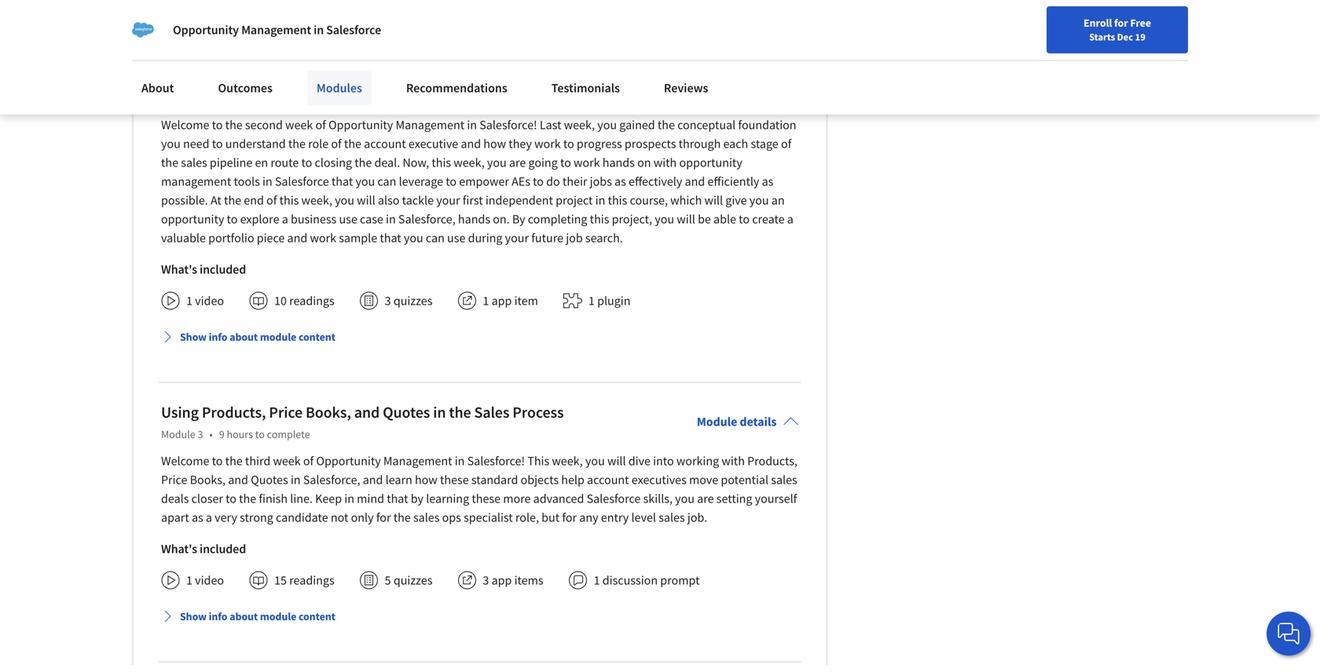 Task type: locate. For each thing, give the bounding box(es) containing it.
with
[[220, 67, 250, 86], [654, 155, 677, 171], [722, 454, 745, 469]]

deal.
[[374, 155, 400, 171]]

1 vertical spatial hours
[[227, 428, 253, 442]]

2 1 video from the top
[[186, 573, 224, 589]]

to right route
[[301, 155, 312, 171]]

1 vertical spatial show
[[180, 610, 207, 624]]

management up learn
[[383, 454, 452, 469]]

second
[[245, 117, 283, 133]]

1 vertical spatial account
[[587, 473, 629, 488]]

2 horizontal spatial 3
[[483, 573, 489, 589]]

1 vertical spatial 3
[[198, 428, 203, 442]]

in down en
[[262, 174, 272, 190]]

0 vertical spatial welcome
[[161, 117, 209, 133]]

1 horizontal spatial use
[[447, 230, 466, 246]]

1
[[186, 293, 193, 309], [483, 293, 489, 309], [589, 293, 595, 309], [186, 573, 193, 589], [594, 573, 600, 589]]

1 about from the top
[[230, 330, 258, 344]]

19
[[1135, 31, 1146, 43]]

salesforce! inside the welcome to the second week of opportunity management in salesforce! last week, you gained the conceptual foundation you need to understand the role of the account executive and how they work to progress prospects through each stage of the sales pipeline en route to closing the deal. now, this week, you are going to work hands on with opportunity management tools in salesforce that you can leverage to empower aes to do their jobs as effectively and efficiently as possible. at the end of this week, you will also tackle your first independent project in this course, which will give you an opportunity to explore a business use case in salesforce, hands on. by completing this project, you will be able to create a valuable portfolio piece and work sample that you can use during your future job search.
[[480, 117, 537, 133]]

None search field
[[224, 10, 601, 41]]

salesforce image
[[132, 19, 154, 41]]

in up 'opportunities'
[[314, 22, 324, 38]]

the up prospects
[[658, 117, 675, 133]]

finish
[[259, 491, 288, 507]]

0 vertical spatial are
[[509, 155, 526, 171]]

info
[[209, 330, 228, 344], [209, 610, 228, 624]]

sales down by
[[413, 510, 440, 526]]

welcome inside 'welcome to the third week of opportunity management in salesforce! this week, you will dive into working with products, price books, and quotes in salesforce, and learn how these standard objects help account executives move potential sales deals closer to the finish line. keep in mind that by learning these more advanced salesforce skills, you are setting yourself apart as a very strong candidate not only for the sales ops specialist role, but for any entry level sales job.'
[[161, 454, 209, 469]]

week for quotes
[[273, 454, 301, 469]]

opportunity down using products, price books, and quotes in the sales process module 3 • 9 hours to complete
[[316, 454, 381, 469]]

sales inside the welcome to the second week of opportunity management in salesforce! last week, you gained the conceptual foundation you need to understand the role of the account executive and how they work to progress prospects through each stage of the sales pipeline en route to closing the deal. now, this week, you are going to work hands on with opportunity management tools in salesforce that you can leverage to empower aes to do their jobs as effectively and efficiently as possible. at the end of this week, you will also tackle your first independent project in this course, which will give you an opportunity to explore a business use case in salesforce, hands on. by completing this project, you will be able to create a valuable portfolio piece and work sample that you can use during your future job search.
[[181, 155, 207, 171]]

video for 10 readings
[[195, 293, 224, 309]]

salesforce, down tackle
[[398, 212, 456, 227]]

2 show from the top
[[180, 610, 207, 624]]

enroll
[[1084, 16, 1112, 30]]

week for role
[[285, 117, 313, 133]]

with inside 'welcome to the third week of opportunity management in salesforce! this week, you will dive into working with products, price books, and quotes in salesforce, and learn how these standard objects help account executives move potential sales deals closer to the finish line. keep in mind that by learning these more advanced salesforce skills, you are setting yourself apart as a very strong candidate not only for the sales ops specialist role, but for any entry level sales job.'
[[722, 454, 745, 469]]

0 horizontal spatial quotes
[[251, 473, 288, 488]]

2 vertical spatial work
[[310, 230, 336, 246]]

efficiently
[[708, 174, 760, 190]]

0 vertical spatial what's included
[[161, 262, 246, 278]]

2 about from the top
[[230, 610, 258, 624]]

keep
[[315, 491, 342, 507]]

1 vertical spatial info
[[209, 610, 228, 624]]

1 vertical spatial work
[[574, 155, 600, 171]]

for right only
[[376, 510, 391, 526]]

1 horizontal spatial opportunity
[[679, 155, 743, 171]]

module for 10 readings
[[260, 330, 297, 344]]

item
[[514, 293, 538, 309]]

for up dec
[[1114, 16, 1128, 30]]

of up role
[[316, 117, 326, 133]]

use left the during
[[447, 230, 466, 246]]

during
[[468, 230, 503, 246]]

1 vertical spatial module
[[260, 610, 297, 624]]

the up understand
[[225, 117, 243, 133]]

a inside 'welcome to the third week of opportunity management in salesforce! this week, you will dive into working with products, price books, and quotes in salesforce, and learn how these standard objects help account executives move potential sales deals closer to the finish line. keep in mind that by learning these more advanced salesforce skills, you are setting yourself apart as a very strong candidate not only for the sales ops specialist role, but for any entry level sales job.'
[[206, 510, 212, 526]]

hands left on
[[603, 155, 635, 171]]

will left be in the right of the page
[[677, 212, 695, 227]]

management up executive on the top of page
[[396, 117, 465, 133]]

to up portfolio on the top of page
[[227, 212, 238, 227]]

about for 10 readings
[[230, 330, 258, 344]]

what's included down valuable
[[161, 262, 246, 278]]

an
[[772, 193, 785, 208]]

1 vertical spatial quotes
[[251, 473, 288, 488]]

salesforce! up they
[[480, 117, 537, 133]]

module down 15
[[260, 610, 297, 624]]

readings right 15
[[289, 573, 335, 589]]

as up an
[[762, 174, 774, 190]]

books, inside using products, price books, and quotes in the sales process module 3 • 9 hours to complete
[[306, 403, 351, 423]]

1 vertical spatial books,
[[190, 473, 226, 488]]

module down 10
[[260, 330, 297, 344]]

0 horizontal spatial hands
[[458, 212, 490, 227]]

0 vertical spatial your
[[436, 193, 460, 208]]

opportunity down through
[[679, 155, 743, 171]]

the up strong on the left of the page
[[239, 491, 256, 507]]

as down closer
[[192, 510, 203, 526]]

1 included from the top
[[200, 262, 246, 278]]

0 horizontal spatial use
[[339, 212, 357, 227]]

mind
[[357, 491, 384, 507]]

1 horizontal spatial quotes
[[383, 403, 430, 423]]

role,
[[516, 510, 539, 526]]

1 horizontal spatial salesforce,
[[398, 212, 456, 227]]

show info about module content button for 15 readings
[[155, 603, 342, 631]]

15 readings
[[274, 573, 335, 589]]

opportunity inside the welcome to the second week of opportunity management in salesforce! last week, you gained the conceptual foundation you need to understand the role of the account executive and how they work to progress prospects through each stage of the sales pipeline en route to closing the deal. now, this week, you are going to work hands on with opportunity management tools in salesforce that you can leverage to empower aes to do their jobs as effectively and efficiently as possible. at the end of this week, you will also tackle your first independent project in this course, which will give you an opportunity to explore a business use case in salesforce, hands on. by completing this project, you will be able to create a valuable portfolio piece and work sample that you can use during your future job search.
[[329, 117, 393, 133]]

2 what's included from the top
[[161, 542, 246, 557]]

1 vertical spatial quizzes
[[394, 573, 433, 589]]

opportunity down possible.
[[161, 212, 224, 227]]

welcome inside the welcome to the second week of opportunity management in salesforce! last week, you gained the conceptual foundation you need to understand the role of the account executive and how they work to progress prospects through each stage of the sales pipeline en route to closing the deal. now, this week, you are going to work hands on with opportunity management tools in salesforce that you can leverage to empower aes to do their jobs as effectively and efficiently as possible. at the end of this week, you will also tackle your first independent project in this course, which will give you an opportunity to explore a business use case in salesforce, hands on. by completing this project, you will be able to create a valuable portfolio piece and work sample that you can use during your future job search.
[[161, 117, 209, 133]]

1 vertical spatial with
[[654, 155, 677, 171]]

module details
[[697, 78, 777, 94], [697, 414, 777, 430]]

2 module details from the top
[[697, 414, 777, 430]]

2 horizontal spatial work
[[574, 155, 600, 171]]

that down "closing"
[[332, 174, 353, 190]]

2 quizzes from the top
[[394, 573, 433, 589]]

0 vertical spatial app
[[492, 293, 512, 309]]

video
[[195, 293, 224, 309], [195, 573, 224, 589]]

1 show info about module content from the top
[[180, 330, 336, 344]]

1 vertical spatial included
[[200, 542, 246, 557]]

of
[[316, 117, 326, 133], [331, 136, 342, 152], [781, 136, 792, 152], [266, 193, 277, 208], [303, 454, 314, 469]]

into
[[653, 454, 674, 469]]

0 vertical spatial use
[[339, 212, 357, 227]]

to up very
[[226, 491, 237, 507]]

2 module from the top
[[260, 610, 297, 624]]

welcome up the need
[[161, 117, 209, 133]]

how
[[484, 136, 506, 152], [415, 473, 438, 488]]

salesforce down route
[[275, 174, 329, 190]]

1 vertical spatial what's included
[[161, 542, 246, 557]]

1 vertical spatial welcome
[[161, 454, 209, 469]]

details for using products, price books, and quotes in the sales process
[[740, 414, 777, 430]]

products, up the potential
[[748, 454, 798, 469]]

opportunity up "working"
[[173, 22, 239, 38]]

1 vertical spatial use
[[447, 230, 466, 246]]

0 vertical spatial details
[[740, 78, 777, 94]]

week inside the welcome to the second week of opportunity management in salesforce! last week, you gained the conceptual foundation you need to understand the role of the account executive and how they work to progress prospects through each stage of the sales pipeline en route to closing the deal. now, this week, you are going to work hands on with opportunity management tools in salesforce that you can leverage to empower aes to do their jobs as effectively and efficiently as possible. at the end of this week, you will also tackle your first independent project in this course, which will give you an opportunity to explore a business use case in salesforce, hands on. by completing this project, you will be able to create a valuable portfolio piece and work sample that you can use during your future job search.
[[285, 117, 313, 133]]

1 show from the top
[[180, 330, 207, 344]]

tools
[[234, 174, 260, 190]]

salesforce! up standard
[[467, 454, 525, 469]]

management up working with opportunities in salesforce on the top of the page
[[241, 22, 311, 38]]

line.
[[290, 491, 313, 507]]

1 vertical spatial readings
[[289, 573, 335, 589]]

0 vertical spatial what's
[[161, 262, 197, 278]]

0 horizontal spatial your
[[436, 193, 460, 208]]

will up case
[[357, 193, 375, 208]]

2 readings from the top
[[289, 573, 335, 589]]

1 horizontal spatial with
[[654, 155, 677, 171]]

1 vertical spatial management
[[396, 117, 465, 133]]

1 vertical spatial price
[[161, 473, 187, 488]]

0 vertical spatial quizzes
[[394, 293, 433, 309]]

0 horizontal spatial opportunity
[[161, 212, 224, 227]]

0 vertical spatial salesforce!
[[480, 117, 537, 133]]

account right help
[[587, 473, 629, 488]]

products, inside using products, price books, and quotes in the sales process module 3 • 9 hours to complete
[[202, 403, 266, 423]]

0 horizontal spatial as
[[192, 510, 203, 526]]

2 details from the top
[[740, 414, 777, 430]]

0 vertical spatial these
[[440, 473, 469, 488]]

hands down first
[[458, 212, 490, 227]]

1 vertical spatial app
[[492, 573, 512, 589]]

what's included down very
[[161, 542, 246, 557]]

starts
[[1089, 31, 1115, 43]]

work down last
[[535, 136, 561, 152]]

to left do
[[533, 174, 544, 190]]

1 content from the top
[[299, 330, 336, 344]]

1 readings from the top
[[289, 293, 335, 309]]

2 content from the top
[[299, 610, 336, 624]]

0 vertical spatial hands
[[603, 155, 635, 171]]

0 horizontal spatial are
[[509, 155, 526, 171]]

with up 6
[[220, 67, 250, 86]]

will left the dive
[[608, 454, 626, 469]]

with up the potential
[[722, 454, 745, 469]]

skills,
[[643, 491, 673, 507]]

salesforce! for standard
[[467, 454, 525, 469]]

hours right 6
[[227, 91, 253, 105]]

a
[[282, 212, 288, 227], [787, 212, 794, 227], [206, 510, 212, 526]]

content for 10 readings
[[299, 330, 336, 344]]

sales
[[181, 155, 207, 171], [771, 473, 798, 488], [413, 510, 440, 526], [659, 510, 685, 526]]

explore
[[240, 212, 279, 227]]

only
[[351, 510, 374, 526]]

move
[[689, 473, 719, 488]]

you down "course,"
[[655, 212, 674, 227]]

app for items
[[492, 573, 512, 589]]

0 horizontal spatial a
[[206, 510, 212, 526]]

reviews
[[664, 80, 708, 96]]

salesforce, inside 'welcome to the third week of opportunity management in salesforce! this week, you will dive into working with products, price books, and quotes in salesforce, and learn how these standard objects help account executives move potential sales deals closer to the finish line. keep in mind that by learning these more advanced salesforce skills, you are setting yourself apart as a very strong candidate not only for the sales ops specialist role, but for any entry level sales job.'
[[303, 473, 360, 488]]

not
[[331, 510, 348, 526]]

module
[[697, 78, 737, 94], [161, 91, 195, 105], [697, 414, 737, 430], [161, 428, 195, 442]]

2 vertical spatial management
[[383, 454, 452, 469]]

1 horizontal spatial price
[[269, 403, 303, 423]]

what's down valuable
[[161, 262, 197, 278]]

welcome for price
[[161, 454, 209, 469]]

module for 15 readings
[[260, 610, 297, 624]]

of right role
[[331, 136, 342, 152]]

your
[[436, 193, 460, 208], [505, 230, 529, 246]]

module 2
[[161, 91, 203, 105]]

0 vertical spatial management
[[241, 22, 311, 38]]

1 horizontal spatial account
[[587, 473, 629, 488]]

closer
[[191, 491, 223, 507]]

tackle
[[402, 193, 434, 208]]

account inside 'welcome to the third week of opportunity management in salesforce! this week, you will dive into working with products, price books, and quotes in salesforce, and learn how these standard objects help account executives move potential sales deals closer to the finish line. keep in mind that by learning these more advanced salesforce skills, you are setting yourself apart as a very strong candidate not only for the sales ops specialist role, but for any entry level sales job.'
[[587, 473, 629, 488]]

module down using
[[161, 428, 195, 442]]

jobs
[[590, 174, 612, 190]]

hours right 9 in the left of the page
[[227, 428, 253, 442]]

0 vertical spatial about
[[230, 330, 258, 344]]

2 show info about module content button from the top
[[155, 603, 342, 631]]

details
[[740, 78, 777, 94], [740, 414, 777, 430]]

2 vertical spatial that
[[387, 491, 408, 507]]

2 complete from the top
[[267, 428, 310, 442]]

0 vertical spatial 1 video
[[186, 293, 224, 309]]

2 included from the top
[[200, 542, 246, 557]]

sales up management
[[181, 155, 207, 171]]

1 horizontal spatial how
[[484, 136, 506, 152]]

week inside 'welcome to the third week of opportunity management in salesforce! this week, you will dive into working with products, price books, and quotes in salesforce, and learn how these standard objects help account executives move potential sales deals closer to the finish line. keep in mind that by learning these more advanced salesforce skills, you are setting yourself apart as a very strong candidate not only for the sales ops specialist role, but for any entry level sales job.'
[[273, 454, 301, 469]]

0 vertical spatial hours
[[227, 91, 253, 105]]

5 quizzes
[[385, 573, 433, 589]]

in inside using products, price books, and quotes in the sales process module 3 • 9 hours to complete
[[433, 403, 446, 423]]

1 1 video from the top
[[186, 293, 224, 309]]

salesforce, up "keep"
[[303, 473, 360, 488]]

readings right 10
[[289, 293, 335, 309]]

salesforce up entry
[[587, 491, 641, 507]]

in up learning
[[455, 454, 465, 469]]

this
[[528, 454, 550, 469]]

can down the deal. on the top of the page
[[378, 174, 396, 190]]

1 vertical spatial are
[[697, 491, 714, 507]]

details up the potential
[[740, 414, 777, 430]]

how inside 'welcome to the third week of opportunity management in salesforce! this week, you will dive into working with products, price books, and quotes in salesforce, and learn how these standard objects help account executives move potential sales deals closer to the finish line. keep in mind that by learning these more advanced salesforce skills, you are setting yourself apart as a very strong candidate not only for the sales ops specialist role, but for any entry level sales job.'
[[415, 473, 438, 488]]

1 vertical spatial about
[[230, 610, 258, 624]]

quotes up learn
[[383, 403, 430, 423]]

0 horizontal spatial products,
[[202, 403, 266, 423]]

15
[[274, 573, 287, 589]]

show info about module content button down 10
[[155, 323, 342, 351]]

1 vertical spatial 1 video
[[186, 573, 224, 589]]

effectively
[[629, 174, 682, 190]]

for inside enroll for free starts dec 19
[[1114, 16, 1128, 30]]

what's included
[[161, 262, 246, 278], [161, 542, 246, 557]]

quotes
[[383, 403, 430, 423], [251, 473, 288, 488]]

a up piece
[[282, 212, 288, 227]]

0 vertical spatial work
[[535, 136, 561, 152]]

prompt
[[660, 573, 700, 589]]

2 video from the top
[[195, 573, 224, 589]]

also
[[378, 193, 400, 208]]

management inside the welcome to the second week of opportunity management in salesforce! last week, you gained the conceptual foundation you need to understand the role of the account executive and how they work to progress prospects through each stage of the sales pipeline en route to closing the deal. now, this week, you are going to work hands on with opportunity management tools in salesforce that you can leverage to empower aes to do their jobs as effectively and efficiently as possible. at the end of this week, you will also tackle your first independent project in this course, which will give you an opportunity to explore a business use case in salesforce, hands on. by completing this project, you will be able to create a valuable portfolio piece and work sample that you can use during your future job search.
[[396, 117, 465, 133]]

to
[[255, 91, 265, 105], [212, 117, 223, 133], [212, 136, 223, 152], [563, 136, 574, 152], [301, 155, 312, 171], [560, 155, 571, 171], [446, 174, 457, 190], [533, 174, 544, 190], [227, 212, 238, 227], [739, 212, 750, 227], [255, 428, 265, 442], [212, 454, 223, 469], [226, 491, 237, 507]]

0 vertical spatial readings
[[289, 293, 335, 309]]

english button
[[991, 0, 1085, 51]]

their
[[563, 174, 587, 190]]

help
[[561, 473, 585, 488]]

1 details from the top
[[740, 78, 777, 94]]

management
[[161, 174, 231, 190]]

1 video for 15
[[186, 573, 224, 589]]

show for 15 readings
[[180, 610, 207, 624]]

as
[[615, 174, 626, 190], [762, 174, 774, 190], [192, 510, 203, 526]]

complete
[[267, 91, 310, 105], [267, 428, 310, 442]]

each
[[723, 136, 748, 152]]

working
[[161, 67, 217, 86]]

products, inside 'welcome to the third week of opportunity management in salesforce! this week, you will dive into working with products, price books, and quotes in salesforce, and learn how these standard objects help account executives move potential sales deals closer to the finish line. keep in mind that by learning these more advanced salesforce skills, you are setting yourself apart as a very strong candidate not only for the sales ops specialist role, but for any entry level sales job.'
[[748, 454, 798, 469]]

show for 10 readings
[[180, 330, 207, 344]]

to right leverage
[[446, 174, 457, 190]]

1 vertical spatial opportunity
[[329, 117, 393, 133]]

quizzes for 5 quizzes
[[394, 573, 433, 589]]

readings
[[289, 293, 335, 309], [289, 573, 335, 589]]

1 what's from the top
[[161, 262, 197, 278]]

1 horizontal spatial books,
[[306, 403, 351, 423]]

2 show info about module content from the top
[[180, 610, 336, 624]]

1 what's included from the top
[[161, 262, 246, 278]]

included for 10
[[200, 262, 246, 278]]

what's
[[161, 262, 197, 278], [161, 542, 197, 557]]

salesforce inside 'welcome to the third week of opportunity management in salesforce! this week, you will dive into working with products, price books, and quotes in salesforce, and learn how these standard objects help account executives move potential sales deals closer to the finish line. keep in mind that by learning these more advanced salesforce skills, you are setting yourself apart as a very strong candidate not only for the sales ops specialist role, but for any entry level sales job.'
[[587, 491, 641, 507]]

welcome for to
[[161, 117, 209, 133]]

how up by
[[415, 473, 438, 488]]

price inside 'welcome to the third week of opportunity management in salesforce! this week, you will dive into working with products, price books, and quotes in salesforce, and learn how these standard objects help account executives move potential sales deals closer to the finish line. keep in mind that by learning these more advanced salesforce skills, you are setting yourself apart as a very strong candidate not only for the sales ops specialist role, but for any entry level sales job.'
[[161, 473, 187, 488]]

2 app from the top
[[492, 573, 512, 589]]

show info about module content button for 10 readings
[[155, 323, 342, 351]]

module inside using products, price books, and quotes in the sales process module 3 • 9 hours to complete
[[161, 428, 195, 442]]

0 vertical spatial 3
[[385, 293, 391, 309]]

1 vertical spatial what's
[[161, 542, 197, 557]]

1 app from the top
[[492, 293, 512, 309]]

2 hours from the top
[[227, 428, 253, 442]]

1 show info about module content button from the top
[[155, 323, 342, 351]]

1 vertical spatial module details
[[697, 414, 777, 430]]

0 horizontal spatial 3
[[198, 428, 203, 442]]

working
[[677, 454, 719, 469]]

1 vertical spatial your
[[505, 230, 529, 246]]

0 vertical spatial video
[[195, 293, 224, 309]]

0 vertical spatial how
[[484, 136, 506, 152]]

0 horizontal spatial price
[[161, 473, 187, 488]]

chat with us image
[[1276, 622, 1302, 647]]

0 vertical spatial info
[[209, 330, 228, 344]]

1 vertical spatial week
[[273, 454, 301, 469]]

role
[[308, 136, 329, 152]]

content down 10 readings at the top left of the page
[[299, 330, 336, 344]]

0 vertical spatial that
[[332, 174, 353, 190]]

2 vertical spatial with
[[722, 454, 745, 469]]

0 vertical spatial books,
[[306, 403, 351, 423]]

1 vertical spatial how
[[415, 473, 438, 488]]

sample
[[339, 230, 377, 246]]

show notifications image
[[1108, 20, 1127, 39]]

management inside 'welcome to the third week of opportunity management in salesforce! this week, you will dive into working with products, price books, and quotes in salesforce, and learn how these standard objects help account executives move potential sales deals closer to the finish line. keep in mind that by learning these more advanced salesforce skills, you are setting yourself apart as a very strong candidate not only for the sales ops specialist role, but for any entry level sales job.'
[[383, 454, 452, 469]]

0 vertical spatial module details
[[697, 78, 777, 94]]

video down portfolio on the top of page
[[195, 293, 224, 309]]

are down they
[[509, 155, 526, 171]]

1 quizzes from the top
[[394, 293, 433, 309]]

salesforce up modules link on the top
[[326, 22, 381, 38]]

1 video from the top
[[195, 293, 224, 309]]

case
[[360, 212, 383, 227]]

quotes inside using products, price books, and quotes in the sales process module 3 • 9 hours to complete
[[383, 403, 430, 423]]

1 vertical spatial complete
[[267, 428, 310, 442]]

1 info from the top
[[209, 330, 228, 344]]

week,
[[564, 117, 595, 133], [454, 155, 485, 171], [301, 193, 332, 208], [552, 454, 583, 469]]

dive
[[629, 454, 651, 469]]

0 vertical spatial price
[[269, 403, 303, 423]]

1 horizontal spatial products,
[[748, 454, 798, 469]]

to up third on the bottom left of page
[[255, 428, 265, 442]]

are inside the welcome to the second week of opportunity management in salesforce! last week, you gained the conceptual foundation you need to understand the role of the account executive and how they work to progress prospects through each stage of the sales pipeline en route to closing the deal. now, this week, you are going to work hands on with opportunity management tools in salesforce that you can leverage to empower aes to do their jobs as effectively and efficiently as possible. at the end of this week, you will also tackle your first independent project in this course, which will give you an opportunity to explore a business use case in salesforce, hands on. by completing this project, you will be able to create a valuable portfolio piece and work sample that you can use during your future job search.
[[509, 155, 526, 171]]

1 vertical spatial salesforce!
[[467, 454, 525, 469]]

0 vertical spatial complete
[[267, 91, 310, 105]]

1 module details from the top
[[697, 78, 777, 94]]

that down learn
[[387, 491, 408, 507]]

module details for working with opportunities in salesforce
[[697, 78, 777, 94]]

0 vertical spatial module
[[260, 330, 297, 344]]

1 video down valuable
[[186, 293, 224, 309]]

2 what's from the top
[[161, 542, 197, 557]]

2 welcome from the top
[[161, 454, 209, 469]]

0 vertical spatial can
[[378, 174, 396, 190]]

your left first
[[436, 193, 460, 208]]

these up "specialist"
[[472, 491, 501, 507]]

1 vertical spatial content
[[299, 610, 336, 624]]

0 vertical spatial show
[[180, 330, 207, 344]]

salesforce! inside 'welcome to the third week of opportunity management in salesforce! this week, you will dive into working with products, price books, and quotes in salesforce, and learn how these standard objects help account executives move potential sales deals closer to the finish line. keep in mind that by learning these more advanced salesforce skills, you are setting yourself apart as a very strong candidate not only for the sales ops specialist role, but for any entry level sales job.'
[[467, 454, 525, 469]]

this up search.
[[590, 212, 609, 227]]

how inside the welcome to the second week of opportunity management in salesforce! last week, you gained the conceptual foundation you need to understand the role of the account executive and how they work to progress prospects through each stage of the sales pipeline en route to closing the deal. now, this week, you are going to work hands on with opportunity management tools in salesforce that you can leverage to empower aes to do their jobs as effectively and efficiently as possible. at the end of this week, you will also tackle your first independent project in this course, which will give you an opportunity to explore a business use case in salesforce, hands on. by completing this project, you will be able to create a valuable portfolio piece and work sample that you can use during your future job search.
[[484, 136, 506, 152]]

opportunity down modules
[[329, 117, 393, 133]]

1 vertical spatial details
[[740, 414, 777, 430]]

video for 15 readings
[[195, 573, 224, 589]]

1 video for 10
[[186, 293, 224, 309]]

using products, price books, and quotes in the sales process module 3 • 9 hours to complete
[[161, 403, 564, 442]]

this
[[432, 155, 451, 171], [279, 193, 299, 208], [608, 193, 627, 208], [590, 212, 609, 227]]

0 vertical spatial account
[[364, 136, 406, 152]]

app for item
[[492, 293, 512, 309]]

opportunity inside 'welcome to the third week of opportunity management in salesforce! this week, you will dive into working with products, price books, and quotes in salesforce, and learn how these standard objects help account executives move potential sales deals closer to the finish line. keep in mind that by learning these more advanced salesforce skills, you are setting yourself apart as a very strong candidate not only for the sales ops specialist role, but for any entry level sales job.'
[[316, 454, 381, 469]]

enroll for free starts dec 19
[[1084, 16, 1151, 43]]

1 app item
[[483, 293, 538, 309]]

use up sample
[[339, 212, 357, 227]]

0 vertical spatial show info about module content
[[180, 330, 336, 344]]

module details up conceptual on the right top
[[697, 78, 777, 94]]

are
[[509, 155, 526, 171], [697, 491, 714, 507]]

these up learning
[[440, 473, 469, 488]]

1 module from the top
[[260, 330, 297, 344]]

show info about module content for 15 readings
[[180, 610, 336, 624]]

work
[[535, 136, 561, 152], [574, 155, 600, 171], [310, 230, 336, 246]]

2 info from the top
[[209, 610, 228, 624]]

gained
[[620, 117, 655, 133]]

show info about module content for 10 readings
[[180, 330, 336, 344]]

details up foundation
[[740, 78, 777, 94]]

9
[[219, 428, 225, 442]]

course,
[[630, 193, 668, 208]]

in down recommendations
[[467, 117, 477, 133]]

opportunity
[[679, 155, 743, 171], [161, 212, 224, 227]]

a left very
[[206, 510, 212, 526]]

10 readings
[[274, 293, 335, 309]]

price
[[269, 403, 303, 423], [161, 473, 187, 488]]

opportunity
[[173, 22, 239, 38], [329, 117, 393, 133], [316, 454, 381, 469]]

0 horizontal spatial how
[[415, 473, 438, 488]]

you left the need
[[161, 136, 181, 152]]

1 hours from the top
[[227, 91, 253, 105]]

1 welcome from the top
[[161, 117, 209, 133]]

1 vertical spatial show info about module content
[[180, 610, 336, 624]]

info for 10 readings
[[209, 330, 228, 344]]



Task type: vqa. For each thing, say whether or not it's contained in the screenshot.
Now,
yes



Task type: describe. For each thing, give the bounding box(es) containing it.
1 horizontal spatial as
[[615, 174, 626, 190]]

completing
[[528, 212, 587, 227]]

to right able
[[739, 212, 750, 227]]

prospects
[[625, 136, 676, 152]]

specialist
[[464, 510, 513, 526]]

on
[[637, 155, 651, 171]]

in right 'opportunities'
[[350, 67, 363, 86]]

you down the deal. on the top of the page
[[356, 174, 375, 190]]

deals
[[161, 491, 189, 507]]

week, up business
[[301, 193, 332, 208]]

to up second
[[255, 91, 265, 105]]

now,
[[403, 155, 429, 171]]

module details for using products, price books, and quotes in the sales process
[[697, 414, 777, 430]]

which
[[671, 193, 702, 208]]

1 discussion prompt
[[594, 573, 700, 589]]

are inside 'welcome to the third week of opportunity management in salesforce! this week, you will dive into working with products, price books, and quotes in salesforce, and learn how these standard objects help account executives move potential sales deals closer to the finish line. keep in mind that by learning these more advanced salesforce skills, you are setting yourself apart as a very strong candidate not only for the sales ops specialist role, but for any entry level sales job.'
[[697, 491, 714, 507]]

1 down apart
[[186, 573, 193, 589]]

welcome to the second week of opportunity management in salesforce! last week, you gained the conceptual foundation you need to understand the role of the account executive and how they work to progress prospects through each stage of the sales pipeline en route to closing the deal. now, this week, you are going to work hands on with opportunity management tools in salesforce that you can leverage to empower aes to do their jobs as effectively and efficiently as possible. at the end of this week, you will also tackle your first independent project in this course, which will give you an opportunity to explore a business use case in salesforce, hands on. by completing this project, you will be able to create a valuable portfolio piece and work sample that you can use during your future job search.
[[161, 117, 797, 246]]

in right "keep"
[[344, 491, 354, 507]]

salesforce, inside the welcome to the second week of opportunity management in salesforce! last week, you gained the conceptual foundation you need to understand the role of the account executive and how they work to progress prospects through each stage of the sales pipeline en route to closing the deal. now, this week, you are going to work hands on with opportunity management tools in salesforce that you can leverage to empower aes to do their jobs as effectively and efficiently as possible. at the end of this week, you will also tackle your first independent project in this course, which will give you an opportunity to explore a business use case in salesforce, hands on. by completing this project, you will be able to create a valuable portfolio piece and work sample that you can use during your future job search.
[[398, 212, 456, 227]]

stage
[[751, 136, 779, 152]]

welcome to the third week of opportunity management in salesforce! this week, you will dive into working with products, price books, and quotes in salesforce, and learn how these standard objects help account executives move potential sales deals closer to the finish line. keep in mind that by learning these more advanced salesforce skills, you are setting yourself apart as a very strong candidate not only for the sales ops specialist role, but for any entry level sales job.
[[161, 454, 798, 526]]

able
[[714, 212, 736, 227]]

strong
[[240, 510, 273, 526]]

setting
[[717, 491, 753, 507]]

of right the end
[[266, 193, 277, 208]]

third
[[245, 454, 271, 469]]

in down jobs
[[595, 193, 605, 208]]

the inside using products, price books, and quotes in the sales process module 3 • 9 hours to complete
[[449, 403, 471, 423]]

foundation
[[738, 117, 797, 133]]

the up management
[[161, 155, 178, 171]]

you up empower
[[487, 155, 507, 171]]

executive
[[409, 136, 458, 152]]

piece
[[257, 230, 285, 246]]

you down tackle
[[404, 230, 423, 246]]

going
[[529, 155, 558, 171]]

to down 6
[[212, 117, 223, 133]]

account inside the welcome to the second week of opportunity management in salesforce! last week, you gained the conceptual foundation you need to understand the role of the account executive and how they work to progress prospects through each stage of the sales pipeline en route to closing the deal. now, this week, you are going to work hands on with opportunity management tools in salesforce that you can leverage to empower aes to do their jobs as effectively and efficiently as possible. at the end of this week, you will also tackle your first independent project in this course, which will give you an opportunity to explore a business use case in salesforce, hands on. by completing this project, you will be able to create a valuable portfolio piece and work sample that you can use during your future job search.
[[364, 136, 406, 152]]

of inside 'welcome to the third week of opportunity management in salesforce! this week, you will dive into working with products, price books, and quotes in salesforce, and learn how these standard objects help account executives move potential sales deals closer to the finish line. keep in mind that by learning these more advanced salesforce skills, you are setting yourself apart as a very strong candidate not only for the sales ops specialist role, but for any entry level sales job.'
[[303, 454, 314, 469]]

you up job.
[[675, 491, 695, 507]]

the down learn
[[394, 510, 411, 526]]

and inside using products, price books, and quotes in the sales process module 3 • 9 hours to complete
[[354, 403, 380, 423]]

first
[[463, 193, 483, 208]]

give
[[726, 193, 747, 208]]

be
[[698, 212, 711, 227]]

the left third on the bottom left of page
[[225, 454, 243, 469]]

to down 9 in the left of the page
[[212, 454, 223, 469]]

hours inside using products, price books, and quotes in the sales process module 3 • 9 hours to complete
[[227, 428, 253, 442]]

quizzes for 3 quizzes
[[394, 293, 433, 309]]

this up business
[[279, 193, 299, 208]]

candidate
[[276, 510, 328, 526]]

modules link
[[307, 71, 372, 105]]

possible.
[[161, 193, 208, 208]]

progress
[[577, 136, 622, 152]]

as inside 'welcome to the third week of opportunity management in salesforce! this week, you will dive into working with products, price books, and quotes in salesforce, and learn how these standard objects help account executives move potential sales deals closer to the finish line. keep in mind that by learning these more advanced salesforce skills, you are setting yourself apart as a very strong candidate not only for the sales ops specialist role, but for any entry level sales job.'
[[192, 510, 203, 526]]

opportunity management in salesforce
[[173, 22, 381, 38]]

details for working with opportunities in salesforce
[[740, 78, 777, 94]]

they
[[509, 136, 532, 152]]

2 horizontal spatial a
[[787, 212, 794, 227]]

will inside 'welcome to the third week of opportunity management in salesforce! this week, you will dive into working with products, price books, and quotes in salesforce, and learn how these standard objects help account executives move potential sales deals closer to the finish line. keep in mind that by learning these more advanced salesforce skills, you are setting yourself apart as a very strong candidate not only for the sales ops specialist role, but for any entry level sales job.'
[[608, 454, 626, 469]]

what's included for welcome to the third week of opportunity management in salesforce! this week, you will dive into working with products, price books, and quotes in salesforce, and learn how these standard objects help account executives move potential sales deals closer to the finish line. keep in mind that by learning these more advanced salesforce skills, you are setting yourself apart as a very strong candidate not only for the sales ops specialist role, but for any entry level sales job.
[[161, 542, 246, 557]]

readings for 10 readings
[[289, 293, 335, 309]]

on.
[[493, 212, 510, 227]]

1 left discussion
[[594, 573, 600, 589]]

objects
[[521, 473, 559, 488]]

1 left 'item'
[[483, 293, 489, 309]]

0 horizontal spatial for
[[376, 510, 391, 526]]

any
[[579, 510, 599, 526]]

by
[[411, 491, 424, 507]]

the right at
[[224, 193, 241, 208]]

understand
[[225, 136, 286, 152]]

reviews link
[[655, 71, 718, 105]]

week, inside 'welcome to the third week of opportunity management in salesforce! this week, you will dive into working with products, price books, and quotes in salesforce, and learn how these standard objects help account executives move potential sales deals closer to the finish line. keep in mind that by learning these more advanced salesforce skills, you are setting yourself apart as a very strong candidate not only for the sales ops specialist role, but for any entry level sales job.'
[[552, 454, 583, 469]]

english
[[1019, 18, 1057, 33]]

you left an
[[750, 193, 769, 208]]

week, up progress
[[564, 117, 595, 133]]

the left the deal. on the top of the page
[[355, 155, 372, 171]]

2 horizontal spatial as
[[762, 174, 774, 190]]

what's for welcome to the second week of opportunity management in salesforce! last week, you gained the conceptual foundation you need to understand the role of the account executive and how they work to progress prospects through each stage of the sales pipeline en route to closing the deal. now, this week, you are going to work hands on with opportunity management tools in salesforce that you can leverage to empower aes to do their jobs as effectively and efficiently as possible. at the end of this week, you will also tackle your first independent project in this course, which will give you an opportunity to explore a business use case in salesforce, hands on. by completing this project, you will be able to create a valuable portfolio piece and work sample that you can use during your future job search.
[[161, 262, 197, 278]]

3 inside using products, price books, and quotes in the sales process module 3 • 9 hours to complete
[[198, 428, 203, 442]]

module up conceptual on the right top
[[697, 78, 737, 94]]

that inside 'welcome to the third week of opportunity management in salesforce! this week, you will dive into working with products, price books, and quotes in salesforce, and learn how these standard objects help account executives move potential sales deals closer to the finish line. keep in mind that by learning these more advanced salesforce skills, you are setting yourself apart as a very strong candidate not only for the sales ops specialist role, but for any entry level sales job.'
[[387, 491, 408, 507]]

valuable
[[161, 230, 206, 246]]

executives
[[632, 473, 687, 488]]

1 vertical spatial that
[[380, 230, 401, 246]]

in up line. in the left bottom of the page
[[291, 473, 301, 488]]

readings for 15 readings
[[289, 573, 335, 589]]

0 vertical spatial opportunity
[[679, 155, 743, 171]]

what's for welcome to the third week of opportunity management in salesforce! this week, you will dive into working with products, price books, and quotes in salesforce, and learn how these standard objects help account executives move potential sales deals closer to the finish line. keep in mind that by learning these more advanced salesforce skills, you are setting yourself apart as a very strong candidate not only for the sales ops specialist role, but for any entry level sales job.
[[161, 542, 197, 557]]

price inside using products, price books, and quotes in the sales process module 3 • 9 hours to complete
[[269, 403, 303, 423]]

will up be in the right of the page
[[705, 193, 723, 208]]

advanced
[[533, 491, 584, 507]]

you up progress
[[598, 117, 617, 133]]

module left 2
[[161, 91, 195, 105]]

opportunity for second
[[329, 117, 393, 133]]

aes
[[512, 174, 530, 190]]

through
[[679, 136, 721, 152]]

the left role
[[288, 136, 306, 152]]

with inside the welcome to the second week of opportunity management in salesforce! last week, you gained the conceptual foundation you need to understand the role of the account executive and how they work to progress prospects through each stage of the sales pipeline en route to closing the deal. now, this week, you are going to work hands on with opportunity management tools in salesforce that you can leverage to empower aes to do their jobs as effectively and efficiently as possible. at the end of this week, you will also tackle your first independent project in this course, which will give you an opportunity to explore a business use case in salesforce, hands on. by completing this project, you will be able to create a valuable portfolio piece and work sample that you can use during your future job search.
[[654, 155, 677, 171]]

plugin
[[597, 293, 631, 309]]

•
[[209, 428, 213, 442]]

to right the need
[[212, 136, 223, 152]]

0 horizontal spatial with
[[220, 67, 250, 86]]

1 vertical spatial these
[[472, 491, 501, 507]]

search.
[[585, 230, 623, 246]]

1 down valuable
[[186, 293, 193, 309]]

about for 15 readings
[[230, 610, 258, 624]]

opportunities
[[253, 67, 347, 86]]

info for 15 readings
[[209, 610, 228, 624]]

salesforce inside the welcome to the second week of opportunity management in salesforce! last week, you gained the conceptual foundation you need to understand the role of the account executive and how they work to progress prospects through each stage of the sales pipeline en route to closing the deal. now, this week, you are going to work hands on with opportunity management tools in salesforce that you can leverage to empower aes to do their jobs as effectively and efficiently as possible. at the end of this week, you will also tackle your first independent project in this course, which will give you an opportunity to explore a business use case in salesforce, hands on. by completing this project, you will be able to create a valuable portfolio piece and work sample that you can use during your future job search.
[[275, 174, 329, 190]]

0 horizontal spatial work
[[310, 230, 336, 246]]

at
[[211, 193, 222, 208]]

of right stage
[[781, 136, 792, 152]]

dec
[[1117, 31, 1133, 43]]

project,
[[612, 212, 652, 227]]

salesforce! for they
[[480, 117, 537, 133]]

10
[[274, 293, 287, 309]]

working with opportunities in salesforce
[[161, 67, 435, 86]]

portfolio
[[208, 230, 254, 246]]

by
[[512, 212, 525, 227]]

salesforce right modules
[[366, 67, 435, 86]]

management for third
[[383, 454, 452, 469]]

0 vertical spatial opportunity
[[173, 22, 239, 38]]

1 horizontal spatial for
[[562, 510, 577, 526]]

3 for 3 app items
[[483, 573, 489, 589]]

management for second
[[396, 117, 465, 133]]

content for 15 readings
[[299, 610, 336, 624]]

leverage
[[399, 174, 443, 190]]

project
[[556, 193, 593, 208]]

need
[[183, 136, 209, 152]]

free
[[1130, 16, 1151, 30]]

pathstream
[[932, 45, 993, 61]]

1 plugin
[[589, 293, 631, 309]]

job
[[566, 230, 583, 246]]

module up working
[[697, 414, 737, 430]]

ops
[[442, 510, 461, 526]]

1 horizontal spatial a
[[282, 212, 288, 227]]

1 left 'plugin'
[[589, 293, 595, 309]]

yourself
[[755, 491, 797, 507]]

1 complete from the top
[[267, 91, 310, 105]]

process
[[513, 403, 564, 423]]

1 horizontal spatial hands
[[603, 155, 635, 171]]

3 for 3 quizzes
[[385, 293, 391, 309]]

3 quizzes
[[385, 293, 433, 309]]

complete inside using products, price books, and quotes in the sales process module 3 • 9 hours to complete
[[267, 428, 310, 442]]

but
[[542, 510, 560, 526]]

more
[[503, 491, 531, 507]]

you up business
[[335, 193, 354, 208]]

included for 15
[[200, 542, 246, 557]]

in down also
[[386, 212, 396, 227]]

to up their
[[560, 155, 571, 171]]

this up project,
[[608, 193, 627, 208]]

2
[[198, 91, 203, 105]]

sales up yourself
[[771, 473, 798, 488]]

future
[[531, 230, 564, 246]]

the up "closing"
[[344, 136, 362, 152]]

pathstream link
[[932, 43, 993, 63]]

books, inside 'welcome to the third week of opportunity management in salesforce! this week, you will dive into working with products, price books, and quotes in salesforce, and learn how these standard objects help account executives move potential sales deals closer to the finish line. keep in mind that by learning these more advanced salesforce skills, you are setting yourself apart as a very strong candidate not only for the sales ops specialist role, but for any entry level sales job.'
[[190, 473, 226, 488]]

1 vertical spatial hands
[[458, 212, 490, 227]]

outcomes link
[[209, 71, 282, 105]]

apart
[[161, 510, 189, 526]]

you left the dive
[[586, 454, 605, 469]]

outcomes
[[218, 80, 273, 96]]

week, up empower
[[454, 155, 485, 171]]

closing
[[315, 155, 352, 171]]

0 horizontal spatial can
[[378, 174, 396, 190]]

pipeline
[[210, 155, 253, 171]]

to left progress
[[563, 136, 574, 152]]

to inside using products, price books, and quotes in the sales process module 3 • 9 hours to complete
[[255, 428, 265, 442]]

route
[[271, 155, 299, 171]]

sales down 'skills,'
[[659, 510, 685, 526]]

quotes inside 'welcome to the third week of opportunity management in salesforce! this week, you will dive into working with products, price books, and quotes in salesforce, and learn how these standard objects help account executives move potential sales deals closer to the finish line. keep in mind that by learning these more advanced salesforce skills, you are setting yourself apart as a very strong candidate not only for the sales ops specialist role, but for any entry level sales job.'
[[251, 473, 288, 488]]

3 app items
[[483, 573, 544, 589]]

business
[[291, 212, 337, 227]]

opportunity for third
[[316, 454, 381, 469]]

1 vertical spatial can
[[426, 230, 445, 246]]

en
[[255, 155, 268, 171]]

1 vertical spatial opportunity
[[161, 212, 224, 227]]

testimonials
[[552, 80, 620, 96]]

what's included for welcome to the second week of opportunity management in salesforce! last week, you gained the conceptual foundation you need to understand the role of the account executive and how they work to progress prospects through each stage of the sales pipeline en route to closing the deal. now, this week, you are going to work hands on with opportunity management tools in salesforce that you can leverage to empower aes to do their jobs as effectively and efficiently as possible. at the end of this week, you will also tackle your first independent project in this course, which will give you an opportunity to explore a business use case in salesforce, hands on. by completing this project, you will be able to create a valuable portfolio piece and work sample that you can use during your future job search.
[[161, 262, 246, 278]]

this down executive on the top of page
[[432, 155, 451, 171]]



